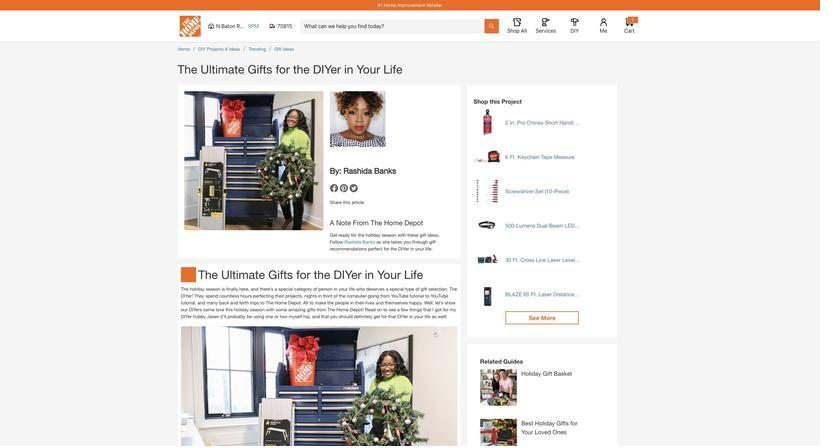 Task type: locate. For each thing, give the bounding box(es) containing it.
gifts up ones
[[557, 420, 569, 427]]

2 vertical spatial this
[[226, 307, 233, 312]]

your down through on the bottom of page
[[415, 246, 424, 252]]

gifts down trending link
[[248, 62, 272, 76]]

1 horizontal spatial some
[[276, 307, 287, 312]]

the ultimate gifts for the diyer in your life down gift ideas
[[178, 62, 402, 76]]

got
[[435, 307, 442, 312]]

ultimate up here,
[[221, 268, 265, 282]]

1 vertical spatial the ultimate gifts for the diyer in your life
[[198, 268, 423, 282]]

1 horizontal spatial from
[[380, 293, 390, 299]]

to right on at the left bottom of the page
[[383, 307, 388, 312]]

the up diyer!
[[181, 286, 189, 292]]

this right share
[[343, 200, 350, 205]]

1 vertical spatial from
[[317, 307, 326, 312]]

life
[[383, 62, 402, 76], [404, 268, 423, 282]]

2 horizontal spatial holiday
[[366, 232, 380, 238]]

2 vertical spatial your
[[521, 429, 533, 436]]

special up 'projects,'
[[278, 286, 293, 292]]

0 horizontal spatial holiday
[[190, 286, 204, 292]]

rashida banks
[[345, 239, 375, 245]]

the up people
[[339, 293, 345, 299]]

should
[[339, 314, 353, 319]]

1 horizontal spatial holiday
[[234, 307, 249, 312]]

all down nights
[[303, 300, 308, 306]]

0 vertical spatial gift
[[420, 232, 426, 238]]

this left project
[[490, 98, 500, 105]]

type
[[405, 286, 414, 292]]

0 horizontal spatial shop
[[474, 98, 488, 105]]

holiday down the "forth"
[[234, 307, 249, 312]]

6 ft. keychain tape measure image
[[474, 143, 501, 171]]

2 inside cart 2
[[631, 17, 634, 22]]

gift up tutorial
[[421, 286, 427, 292]]

from
[[353, 219, 369, 227]]

retailer
[[426, 2, 442, 8]]

0 vertical spatial life
[[383, 62, 402, 76]]

ultimate down the "diy projects & ideas" 'link'
[[201, 62, 244, 76]]

1 vertical spatial with
[[266, 307, 275, 312]]

a note from the home depot
[[330, 219, 423, 227]]

1 horizontal spatial ideas
[[283, 46, 294, 52]]

1 horizontal spatial as
[[432, 314, 436, 319]]

0 vertical spatial gift
[[274, 46, 282, 52]]

season up she
[[382, 232, 396, 238]]

short
[[545, 119, 558, 126]]

guides
[[503, 358, 523, 365]]

shop left services
[[507, 28, 520, 34]]

ideas right &
[[229, 46, 240, 52]]

9pm
[[248, 23, 259, 29]]

youtube up themselves
[[391, 293, 409, 299]]

0 horizontal spatial diy
[[198, 46, 206, 52]]

of up tutorial
[[416, 286, 420, 292]]

0 vertical spatial this
[[490, 98, 500, 105]]

holiday
[[521, 370, 541, 377], [535, 420, 555, 427]]

the ultimate gifts for the diyer in your life up category
[[198, 268, 423, 282]]

diy
[[571, 28, 579, 34], [198, 46, 206, 52]]

gifts inside best holiday gifts for your loved ones
[[557, 420, 569, 427]]

some
[[203, 307, 215, 312], [276, 307, 287, 312]]

depot.
[[288, 300, 302, 306]]

the down home link
[[178, 62, 197, 76]]

1 vertical spatial your
[[377, 268, 401, 282]]

myself
[[289, 314, 302, 319]]

see
[[529, 315, 540, 322]]

many
[[207, 300, 218, 306]]

1 vertical spatial gifts
[[268, 268, 293, 282]]

1 vertical spatial this
[[343, 200, 350, 205]]

0 vertical spatial gifts
[[248, 62, 272, 76]]

a
[[275, 286, 277, 292], [386, 286, 388, 292], [397, 307, 400, 312]]

holiday down guides
[[521, 370, 541, 377]]

as down i
[[432, 314, 436, 319]]

best holiday gifts for your loved ones image
[[480, 419, 517, 447]]

diy right services
[[571, 28, 579, 34]]

make
[[315, 300, 326, 306]]

2 special from the left
[[390, 286, 404, 292]]

your up people
[[339, 286, 348, 292]]

a right there's
[[275, 286, 277, 292]]

special left type
[[390, 286, 404, 292]]

1 vertical spatial as
[[432, 314, 436, 319]]

as inside as she takes you through gift recommendations perfect for the diyer in your life.
[[377, 239, 381, 245]]

2 in. pro chinex short handle angle sash image
[[474, 109, 501, 137]]

2 some from the left
[[276, 307, 287, 312]]

with up one
[[266, 307, 275, 312]]

this for shop
[[490, 98, 500, 105]]

to down perfecting
[[260, 300, 264, 306]]

0 horizontal spatial special
[[278, 286, 293, 292]]

trips
[[250, 300, 259, 306]]

rashida up recommendations
[[345, 239, 361, 245]]

gift right trending
[[274, 46, 282, 52]]

ideas down 70815
[[283, 46, 294, 52]]

their up depot!
[[355, 300, 364, 306]]

diy for diy
[[571, 28, 579, 34]]

their left 'projects,'
[[275, 293, 284, 299]]

1 vertical spatial diy
[[198, 46, 206, 52]]

as left she
[[377, 239, 381, 245]]

2 youtube from the left
[[431, 293, 448, 299]]

1 horizontal spatial youtube
[[431, 293, 448, 299]]

1 horizontal spatial this
[[343, 200, 350, 205]]

in.
[[510, 119, 516, 126]]

1 vertical spatial shop
[[474, 98, 488, 105]]

home down the home depot logo
[[178, 46, 190, 52]]

for
[[276, 62, 290, 76], [351, 232, 357, 238], [384, 246, 389, 252], [296, 268, 310, 282], [443, 307, 448, 312], [381, 314, 387, 319], [570, 420, 578, 427]]

2 inside 2 in. pro chinex short handle angle sash
[[505, 119, 508, 126]]

0 horizontal spatial a
[[275, 286, 277, 292]]

0 vertical spatial your
[[415, 246, 424, 252]]

season up "spend"
[[206, 286, 220, 292]]

1 vertical spatial life
[[425, 314, 430, 319]]

0 horizontal spatial as
[[377, 239, 381, 245]]

definitely
[[354, 314, 372, 319]]

shop for shop all
[[507, 28, 520, 34]]

1 horizontal spatial all
[[521, 28, 527, 34]]

0 vertical spatial diy
[[571, 28, 579, 34]]

you left should
[[330, 314, 338, 319]]

some down many at left
[[203, 307, 215, 312]]

rashida up the twitter image
[[344, 166, 372, 175]]

1 vertical spatial season
[[206, 286, 220, 292]]

me
[[600, 28, 607, 34]]

gift down ideas.
[[429, 239, 436, 245]]

1 special from the left
[[278, 286, 293, 292]]

article
[[352, 200, 364, 205]]

0 horizontal spatial this
[[226, 307, 233, 312]]

that left i
[[423, 307, 431, 312]]

1 horizontal spatial diy
[[571, 28, 579, 34]]

ultimate
[[201, 62, 244, 76], [221, 268, 265, 282]]

takes
[[391, 239, 402, 245]]

the down front
[[327, 300, 334, 306]]

all
[[521, 28, 527, 34], [303, 300, 308, 306]]

life down well, at the bottom right
[[425, 314, 430, 319]]

your down things
[[414, 314, 423, 319]]

1 horizontal spatial special
[[390, 286, 404, 292]]

0 horizontal spatial with
[[266, 307, 275, 312]]

season up 'using'
[[250, 307, 265, 312]]

holiday up loved
[[535, 420, 555, 427]]

to
[[425, 293, 429, 299], [260, 300, 264, 306], [310, 300, 314, 306], [383, 307, 388, 312]]

1 horizontal spatial life
[[404, 268, 423, 282]]

piece)
[[554, 188, 569, 194]]

0 vertical spatial holiday
[[521, 370, 541, 377]]

get
[[330, 232, 337, 238]]

0 vertical spatial your
[[357, 62, 380, 76]]

shop up the 2 in. pro chinex short handle angle sash image
[[474, 98, 488, 105]]

0 vertical spatial season
[[382, 232, 396, 238]]

1 vertical spatial your
[[339, 286, 348, 292]]

by:
[[330, 166, 341, 175]]

1 horizontal spatial you
[[403, 239, 411, 245]]

life.
[[426, 246, 433, 252]]

0 horizontal spatial youtube
[[391, 293, 409, 299]]

0 vertical spatial rashida
[[344, 166, 372, 175]]

1 horizontal spatial season
[[250, 307, 265, 312]]

from down make at the left bottom of the page
[[317, 307, 326, 312]]

30 ft. cross line laser level self leveling with 360 degree flexible mounting device and carrying pouch image
[[474, 246, 501, 274]]

0 vertical spatial all
[[521, 28, 527, 34]]

0 vertical spatial their
[[275, 293, 284, 299]]

youtube
[[391, 293, 409, 299], [431, 293, 448, 299]]

depot!
[[350, 307, 364, 312]]

1 some from the left
[[203, 307, 215, 312]]

1 vertical spatial their
[[355, 300, 364, 306]]

1 horizontal spatial with
[[398, 232, 406, 238]]

some up two
[[276, 307, 287, 312]]

1 vertical spatial holiday
[[190, 286, 204, 292]]

diy left projects
[[198, 46, 206, 52]]

1 vertical spatial holiday
[[535, 420, 555, 427]]

1 vertical spatial 2
[[505, 119, 508, 126]]

0 horizontal spatial all
[[303, 300, 308, 306]]

0 vertical spatial 2
[[631, 17, 634, 22]]

basket
[[554, 370, 572, 377]]

1 horizontal spatial 2
[[631, 17, 634, 22]]

0 vertical spatial shop
[[507, 28, 520, 34]]

2 horizontal spatial this
[[490, 98, 500, 105]]

2 up cart
[[631, 17, 634, 22]]

contributorimage image
[[330, 91, 385, 147]]

0 vertical spatial you
[[403, 239, 411, 245]]

life up computer
[[349, 286, 355, 292]]

0 horizontal spatial life
[[349, 286, 355, 292]]

1 horizontal spatial gift
[[543, 370, 552, 377]]

related guides
[[480, 358, 523, 365]]

gift left basket
[[543, 370, 552, 377]]

angle
[[505, 126, 519, 133]]

70815 button
[[270, 23, 292, 29]]

2 left in.
[[505, 119, 508, 126]]

1 vertical spatial all
[[303, 300, 308, 306]]

this down back
[[226, 307, 233, 312]]

(i'll
[[221, 314, 226, 319]]

2 vertical spatial gift
[[421, 286, 427, 292]]

holiday gift basket
[[521, 370, 572, 377]]

diy inside diy button
[[571, 28, 579, 34]]

of up nights
[[313, 286, 317, 292]]

shop for shop this project
[[474, 98, 488, 105]]

banks
[[374, 166, 396, 175], [362, 239, 375, 245]]

home
[[384, 2, 396, 8], [178, 46, 190, 52], [384, 219, 403, 227], [275, 300, 287, 306], [336, 307, 349, 312]]

your
[[415, 246, 424, 252], [339, 286, 348, 292], [414, 314, 423, 319]]

from right going
[[380, 293, 390, 299]]

that down make at the left bottom of the page
[[321, 314, 329, 319]]

i
[[432, 307, 434, 312]]

and down countless
[[230, 300, 238, 306]]

shop all
[[507, 28, 527, 34]]

1 vertical spatial you
[[330, 314, 338, 319]]

2 vertical spatial holiday
[[234, 307, 249, 312]]

pro
[[517, 119, 525, 126]]

perfect
[[368, 246, 382, 252]]

with up takes
[[398, 232, 406, 238]]

gift ideas link
[[274, 46, 294, 52]]

all left services
[[521, 28, 527, 34]]

shop inside button
[[507, 28, 520, 34]]

twitter image
[[349, 184, 359, 193]]

2 vertical spatial gifts
[[557, 420, 569, 427]]

in
[[344, 62, 353, 76], [410, 246, 414, 252], [365, 268, 374, 282], [334, 286, 338, 292], [318, 293, 322, 299], [350, 300, 354, 306], [410, 314, 413, 319]]

gift up through on the bottom of page
[[420, 232, 426, 238]]

1 horizontal spatial shop
[[507, 28, 520, 34]]

the up rashida banks link
[[358, 232, 364, 238]]

to up well, at the bottom right
[[425, 293, 429, 299]]

keychain
[[518, 154, 540, 160]]

and up on at the left bottom of the page
[[376, 300, 384, 306]]

2 vertical spatial season
[[250, 307, 265, 312]]

0 horizontal spatial 2
[[505, 119, 508, 126]]

holiday down a note from the home depot
[[366, 232, 380, 238]]

that down see
[[388, 314, 396, 319]]

rashida
[[344, 166, 372, 175], [345, 239, 361, 245]]

person
[[318, 286, 333, 292]]

rashida banks link
[[345, 239, 375, 245]]

of right front
[[334, 293, 338, 299]]

0 horizontal spatial ideas
[[229, 46, 240, 52]]

all inside the holiday season is finally here, and there's a special category of person in your life who deserves a special type of gift selection: the diyer! they spend countless hours perfecting their projects, nights in front of the computer going from youtube tutorial to youtube tutorial, and many back and forth trips to the home depot. all to make the people in their lives and themselves happy. well, let's show our diyers some love this holiday season with some amazing gifts from the home depot! read on to see a few things that i got for my diyer hubby jasen (i'll probably be using one or two myself ha), and that you should definitely get for that diyer in your life as well!
[[303, 300, 308, 306]]

share this article
[[330, 200, 364, 205]]

#1
[[378, 2, 383, 8]]

a right deserves
[[386, 286, 388, 292]]

gifts up there's
[[268, 268, 293, 282]]

with inside get ready for the holiday season with these gift ideas. follow
[[398, 232, 406, 238]]

of
[[313, 286, 317, 292], [416, 286, 420, 292], [334, 293, 338, 299]]

shop
[[507, 28, 520, 34], [474, 98, 488, 105]]

500-lumens dual beam led headlamp 5 modes impact and water resistant with batteries image
[[474, 212, 501, 240]]

the up show at the right bottom of page
[[449, 286, 457, 292]]

1 horizontal spatial of
[[334, 293, 338, 299]]

holiday inside best holiday gifts for your loved ones
[[535, 420, 555, 427]]

your inside best holiday gifts for your loved ones
[[521, 429, 533, 436]]

you down 'these'
[[403, 239, 411, 245]]

2 in. pro chinex short handle angle sash link
[[505, 119, 581, 133]]

tutorial
[[410, 293, 424, 299]]

1 vertical spatial gift
[[543, 370, 552, 377]]

0 vertical spatial with
[[398, 232, 406, 238]]

0 vertical spatial as
[[377, 239, 381, 245]]

youtube up the let's
[[431, 293, 448, 299]]

set
[[535, 188, 543, 194]]

with inside the holiday season is finally here, and there's a special category of person in your life who deserves a special type of gift selection: the diyer! they spend countless hours perfecting their projects, nights in front of the computer going from youtube tutorial to youtube tutorial, and many back and forth trips to the home depot. all to make the people in their lives and themselves happy. well, let's show our diyers some love this holiday season with some amazing gifts from the home depot! read on to see a few things that i got for my diyer hubby jasen (i'll probably be using one or two myself ha), and that you should definitely get for that diyer in your life as well!
[[266, 307, 275, 312]]

diy projects & ideas link
[[198, 46, 240, 52]]

the down takes
[[391, 246, 397, 252]]

a right see
[[397, 307, 400, 312]]

1 vertical spatial gift
[[429, 239, 436, 245]]

0 horizontal spatial you
[[330, 314, 338, 319]]

you
[[403, 239, 411, 245], [330, 314, 338, 319]]

recommendations
[[330, 246, 367, 252]]

gift inside holiday gift basket link
[[543, 370, 552, 377]]

holiday up 'they'
[[190, 286, 204, 292]]

services
[[536, 28, 556, 34]]

0 vertical spatial holiday
[[366, 232, 380, 238]]

as
[[377, 239, 381, 245], [432, 314, 436, 319]]

2 horizontal spatial season
[[382, 232, 396, 238]]

the right from at the left
[[371, 219, 382, 227]]

2 horizontal spatial a
[[397, 307, 400, 312]]



Task type: vqa. For each thing, say whether or not it's contained in the screenshot.
leftmost Connect
no



Task type: describe. For each thing, give the bounding box(es) containing it.
in inside as she takes you through gift recommendations perfect for the diyer in your life.
[[410, 246, 414, 252]]

these
[[407, 232, 419, 238]]

few
[[401, 307, 408, 312]]

who
[[356, 286, 365, 292]]

1 vertical spatial rashida
[[345, 239, 361, 245]]

diy for diy projects & ideas
[[198, 46, 206, 52]]

home right #1
[[384, 2, 396, 8]]

tape
[[541, 154, 552, 160]]

0 horizontal spatial season
[[206, 286, 220, 292]]

love
[[216, 307, 224, 312]]

70815
[[277, 23, 292, 29]]

measure
[[554, 154, 575, 160]]

2 in. pro chinex short handle angle sash
[[505, 119, 576, 133]]

finally
[[226, 286, 238, 292]]

see
[[389, 307, 396, 312]]

What can we help you find today? search field
[[304, 19, 484, 33]]

our
[[181, 307, 188, 312]]

gift inside get ready for the holiday season with these gift ideas. follow
[[420, 232, 426, 238]]

for inside as she takes you through gift recommendations perfect for the diyer in your life.
[[384, 246, 389, 252]]

#1 home improvement retailer
[[378, 2, 442, 8]]

diy button
[[564, 18, 585, 34]]

chinex
[[527, 119, 544, 126]]

perfecting
[[253, 293, 274, 299]]

a woman holding a wreath decorated with tools in front of a tool chest. image
[[184, 91, 323, 230]]

improvement
[[398, 2, 425, 8]]

shop this project
[[474, 98, 522, 105]]

n baton rouge
[[216, 23, 252, 29]]

0 horizontal spatial their
[[275, 293, 284, 299]]

blaze 65 ft. laser distance tape measuring tool with real time measuring image
[[474, 281, 501, 308]]

she
[[383, 239, 390, 245]]

or
[[274, 314, 279, 319]]

1 ideas from the left
[[229, 46, 240, 52]]

spend
[[205, 293, 218, 299]]

you inside the holiday season is finally here, and there's a special category of person in your life who deserves a special type of gift selection: the diyer! they spend countless hours perfecting their projects, nights in front of the computer going from youtube tutorial to youtube tutorial, and many back and forth trips to the home depot. all to make the people in their lives and themselves happy. well, let's show our diyers some love this holiday season with some amazing gifts from the home depot! read on to see a few things that i got for my diyer hubby jasen (i'll probably be using one or two myself ha), and that you should definitely get for that diyer in your life as well!
[[330, 314, 338, 319]]

home up get ready for the holiday season with these gift ideas. follow
[[384, 219, 403, 227]]

home down people
[[336, 307, 349, 312]]

6 ft. keychain tape measure link
[[505, 154, 575, 160]]

happy.
[[409, 300, 423, 306]]

baton
[[221, 23, 235, 29]]

n
[[216, 23, 220, 29]]

me button
[[593, 18, 614, 34]]

and down 'they'
[[198, 300, 205, 306]]

1 vertical spatial ultimate
[[221, 268, 265, 282]]

and down gifts on the left of page
[[312, 314, 320, 319]]

the inside get ready for the holiday season with these gift ideas. follow
[[358, 232, 364, 238]]

home up two
[[275, 300, 287, 306]]

0 vertical spatial life
[[349, 286, 355, 292]]

the up "spend"
[[198, 268, 218, 282]]

projects
[[207, 46, 224, 52]]

you inside as she takes you through gift recommendations perfect for the diyer in your life.
[[403, 239, 411, 245]]

your inside as she takes you through gift recommendations perfect for the diyer in your life.
[[415, 246, 424, 252]]

and right here,
[[251, 286, 258, 292]]

screwdriver
[[505, 188, 534, 194]]

cart 2
[[624, 17, 634, 34]]

gifts
[[307, 307, 316, 312]]

well!
[[438, 314, 447, 319]]

amazing
[[288, 307, 306, 312]]

a
[[330, 219, 334, 227]]

this for share
[[343, 200, 350, 205]]

to up gifts on the left of page
[[310, 300, 314, 306]]

ideas.
[[428, 232, 440, 238]]

1 vertical spatial life
[[404, 268, 423, 282]]

gift inside as she takes you through gift recommendations perfect for the diyer in your life.
[[429, 239, 436, 245]]

for inside best holiday gifts for your loved ones
[[570, 420, 578, 427]]

2 horizontal spatial that
[[423, 307, 431, 312]]

follow
[[330, 239, 343, 245]]

for inside get ready for the holiday season with these gift ideas. follow
[[351, 232, 357, 238]]

services button
[[535, 18, 556, 34]]

jasen
[[207, 314, 219, 319]]

get
[[374, 314, 380, 319]]

0 horizontal spatial gift
[[274, 46, 282, 52]]

all inside button
[[521, 28, 527, 34]]

see more
[[529, 315, 556, 322]]

share
[[330, 200, 342, 205]]

ha),
[[303, 314, 311, 319]]

0 vertical spatial the ultimate gifts for the diyer in your life
[[178, 62, 402, 76]]

projects,
[[285, 293, 303, 299]]

back
[[219, 300, 229, 306]]

the down perfecting
[[266, 300, 273, 306]]

0 horizontal spatial that
[[321, 314, 329, 319]]

0 vertical spatial banks
[[374, 166, 396, 175]]

best holiday gifts for your loved ones
[[521, 420, 578, 436]]

two
[[280, 314, 287, 319]]

computer
[[347, 293, 366, 299]]

more
[[541, 315, 556, 322]]

diyers
[[189, 307, 202, 312]]

gift ideas
[[274, 46, 294, 52]]

ready
[[338, 232, 350, 238]]

1 vertical spatial banks
[[362, 239, 375, 245]]

1 horizontal spatial a
[[386, 286, 388, 292]]

sash
[[520, 126, 532, 133]]

let's
[[435, 300, 443, 306]]

(10-
[[545, 188, 554, 194]]

forth
[[239, 300, 249, 306]]

one
[[266, 314, 273, 319]]

the up person on the bottom left of the page
[[314, 268, 330, 282]]

best
[[521, 420, 533, 427]]

holiday gift basket link
[[480, 370, 578, 413]]

&
[[225, 46, 228, 52]]

screwdriver set (10-piece)
[[505, 188, 569, 194]]

screwdriver set (10-piece) link
[[505, 188, 569, 195]]

get ready for the holiday season with these gift ideas. follow
[[330, 232, 440, 245]]

facebook image
[[330, 184, 340, 193]]

0 horizontal spatial of
[[313, 286, 317, 292]]

the down people
[[327, 307, 335, 312]]

probably
[[227, 314, 245, 319]]

is
[[222, 286, 225, 292]]

2 ideas from the left
[[283, 46, 294, 52]]

the home depot logo image
[[180, 16, 201, 37]]

as inside the holiday season is finally here, and there's a special category of person in your life who deserves a special type of gift selection: the diyer! they spend countless hours perfecting their projects, nights in front of the computer going from youtube tutorial to youtube tutorial, and many back and forth trips to the home depot. all to make the people in their lives and themselves happy. well, let's show our diyers some love this holiday season with some amazing gifts from the home depot! read on to see a few things that i got for my diyer hubby jasen (i'll probably be using one or two myself ha), and that you should definitely get for that diyer in your life as well!
[[432, 314, 436, 319]]

category
[[294, 286, 312, 292]]

on
[[377, 307, 382, 312]]

2 vertical spatial your
[[414, 314, 423, 319]]

6
[[505, 154, 508, 160]]

gift inside the holiday season is finally here, and there's a special category of person in your life who deserves a special type of gift selection: the diyer! they spend countless hours perfecting their projects, nights in front of the computer going from youtube tutorial to youtube tutorial, and many back and forth trips to the home depot. all to make the people in their lives and themselves happy. well, let's show our diyers some love this holiday season with some amazing gifts from the home depot! read on to see a few things that i got for my diyer hubby jasen (i'll probably be using one or two myself ha), and that you should definitely get for that diyer in your life as well!
[[421, 286, 427, 292]]

trending link
[[248, 46, 266, 52]]

the down gift ideas
[[293, 62, 310, 76]]

show
[[445, 300, 456, 306]]

ft.
[[510, 154, 516, 160]]

pinterest image
[[340, 184, 349, 193]]

2 horizontal spatial of
[[416, 286, 420, 292]]

front
[[323, 293, 332, 299]]

this inside the holiday season is finally here, and there's a special category of person in your life who deserves a special type of gift selection: the diyer! they spend countless hours perfecting their projects, nights in front of the computer going from youtube tutorial to youtube tutorial, and many back and forth trips to the home depot. all to make the people in their lives and themselves happy. well, let's show our diyers some love this holiday season with some amazing gifts from the home depot! read on to see a few things that i got for my diyer hubby jasen (i'll probably be using one or two myself ha), and that you should definitely get for that diyer in your life as well!
[[226, 307, 233, 312]]

the inside as she takes you through gift recommendations perfect for the diyer in your life.
[[391, 246, 397, 252]]

0 vertical spatial ultimate
[[201, 62, 244, 76]]

0 vertical spatial from
[[380, 293, 390, 299]]

shop all button
[[507, 18, 528, 34]]

there's
[[260, 286, 273, 292]]

holiday gift basket image
[[480, 370, 517, 406]]

0 horizontal spatial life
[[383, 62, 402, 76]]

selection:
[[428, 286, 448, 292]]

loved
[[535, 429, 551, 436]]

well,
[[424, 300, 434, 306]]

deserves
[[366, 286, 385, 292]]

1 youtube from the left
[[391, 293, 409, 299]]

diyer inside as she takes you through gift recommendations perfect for the diyer in your life.
[[398, 246, 409, 252]]

a woman holding a wreath decorated with tools next to a tool chest. image
[[181, 327, 457, 447]]

1 horizontal spatial that
[[388, 314, 396, 319]]

1 horizontal spatial their
[[355, 300, 364, 306]]

season inside get ready for the holiday season with these gift ideas. follow
[[382, 232, 396, 238]]

holiday inside get ready for the holiday season with these gift ideas. follow
[[366, 232, 380, 238]]

screwdriver set (10-piece) image
[[474, 177, 501, 205]]

project
[[502, 98, 522, 105]]

rouge
[[237, 23, 252, 29]]

0 horizontal spatial from
[[317, 307, 326, 312]]



